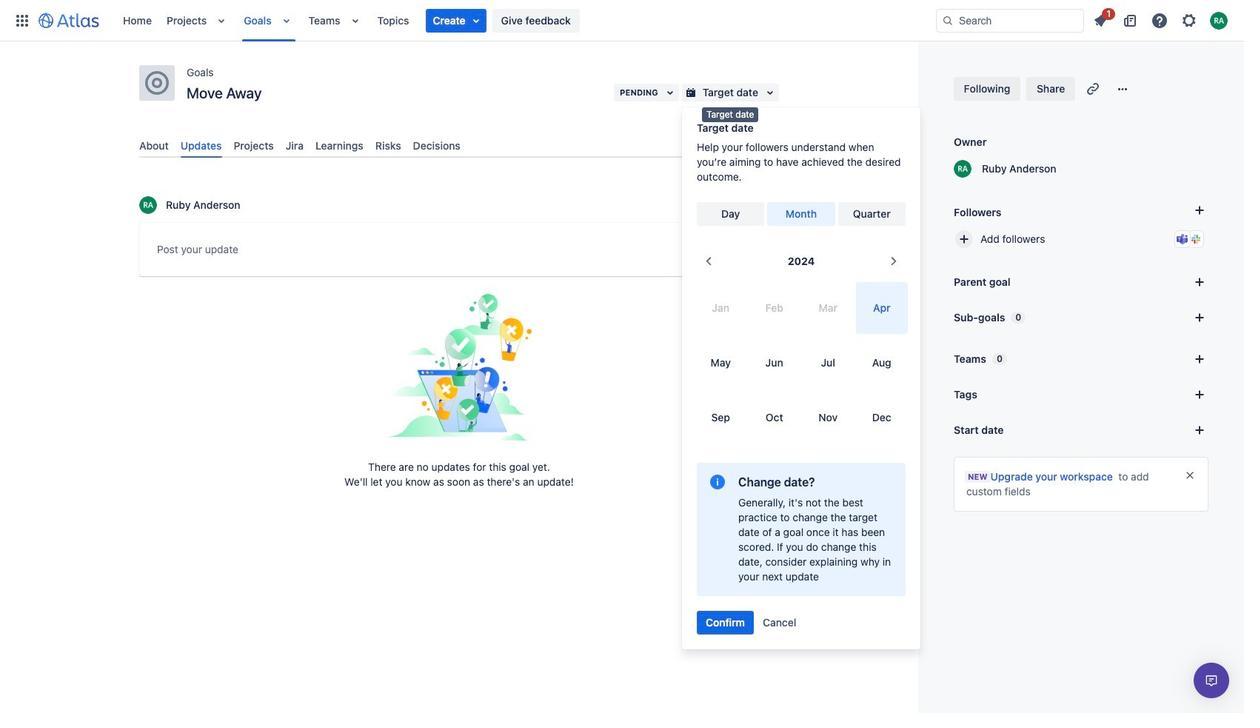 Task type: locate. For each thing, give the bounding box(es) containing it.
settings image
[[1181, 11, 1199, 29]]

Main content area, start typing to enter text. text field
[[157, 241, 762, 264]]

1 horizontal spatial list item
[[1087, 6, 1116, 32]]

notifications image
[[1092, 11, 1110, 29]]

list item inside list
[[426, 9, 486, 32]]

more icon image
[[1114, 80, 1132, 98]]

set start date image
[[1191, 421, 1209, 439]]

0 horizontal spatial list item
[[426, 9, 486, 32]]

help image
[[1151, 11, 1169, 29]]

tab list
[[133, 133, 785, 158]]

list item
[[1087, 6, 1116, 32], [426, 9, 486, 32]]

tooltip
[[702, 107, 759, 122]]

search image
[[942, 14, 954, 26]]

None search field
[[936, 9, 1084, 32]]

account image
[[1210, 11, 1228, 29]]

add tag image
[[1191, 386, 1209, 404]]

add team image
[[1191, 350, 1209, 368]]

top element
[[9, 0, 936, 41]]

banner
[[0, 0, 1244, 41]]

list
[[116, 0, 936, 41], [1087, 6, 1236, 32]]



Task type: describe. For each thing, give the bounding box(es) containing it.
see next year image
[[885, 253, 903, 270]]

add follower image
[[956, 230, 973, 248]]

1 horizontal spatial list
[[1087, 6, 1236, 32]]

goal icon image
[[145, 71, 169, 95]]

close banner image
[[1184, 470, 1196, 482]]

msteams logo showing  channels are connected to this goal image
[[1177, 233, 1189, 245]]

Search field
[[936, 9, 1084, 32]]

switch to... image
[[13, 11, 31, 29]]

slack logo showing nan channels are connected to this goal image
[[1190, 233, 1202, 245]]

0 horizontal spatial list
[[116, 0, 936, 41]]

add a follower image
[[1191, 201, 1209, 219]]

see previous year image
[[700, 253, 718, 270]]

open intercom messenger image
[[1203, 672, 1221, 690]]



Task type: vqa. For each thing, say whether or not it's contained in the screenshot.
us
no



